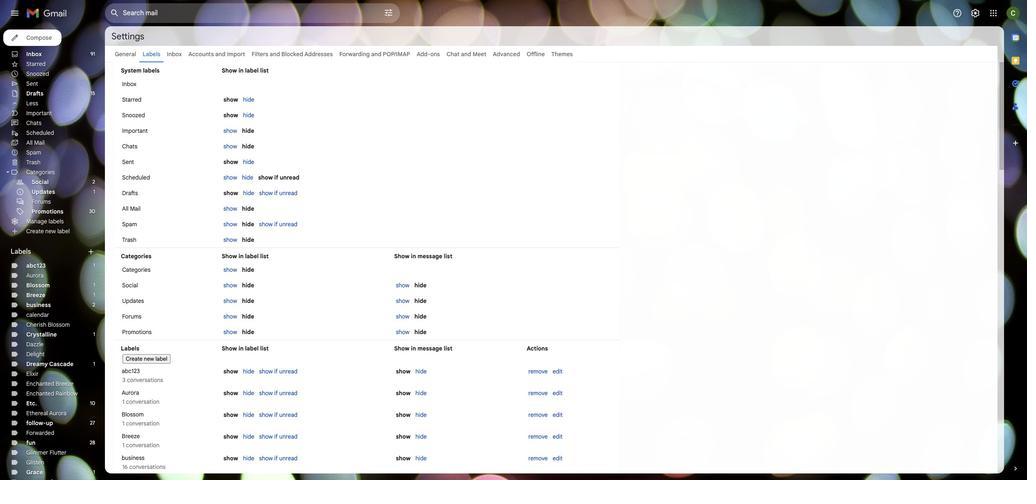 Task type: describe. For each thing, give the bounding box(es) containing it.
dreamy
[[26, 360, 48, 368]]

show if unread link for abc123 3 conversations
[[259, 368, 298, 375]]

advanced link
[[493, 50, 520, 58]]

show link for categories
[[224, 266, 237, 274]]

import
[[227, 50, 245, 58]]

2 vertical spatial labels
[[121, 345, 139, 352]]

aurora 1 conversation
[[121, 389, 160, 406]]

1 for grace
[[93, 469, 95, 475]]

addresses
[[305, 50, 333, 58]]

add-ons link
[[417, 50, 440, 58]]

1 horizontal spatial aurora
[[49, 410, 67, 417]]

remove link for aurora 1 conversation
[[529, 390, 548, 397]]

pop/imap
[[383, 50, 410, 58]]

aurora link
[[26, 272, 44, 279]]

support image
[[953, 8, 963, 18]]

message for categories
[[418, 253, 443, 260]]

general link
[[115, 50, 136, 58]]

glimmer
[[26, 449, 48, 456]]

1 horizontal spatial all
[[122, 205, 129, 212]]

offline
[[527, 50, 545, 58]]

and for accounts
[[215, 50, 226, 58]]

meet
[[473, 50, 487, 58]]

drafts inside labels navigation
[[26, 90, 44, 97]]

edit link for aurora 1 conversation
[[553, 390, 563, 397]]

actions
[[527, 345, 548, 352]]

cascade
[[49, 360, 74, 368]]

1 for crystalline
[[93, 331, 95, 337]]

all inside labels navigation
[[26, 139, 33, 146]]

91
[[91, 51, 95, 57]]

drafts link
[[26, 90, 44, 97]]

dazzle link
[[26, 341, 44, 348]]

2 for business
[[93, 302, 95, 308]]

1 vertical spatial blossom
[[48, 321, 70, 328]]

blossom 1 conversation
[[121, 411, 160, 427]]

calendar
[[26, 311, 49, 319]]

chat
[[447, 50, 460, 58]]

ethereal aurora link
[[26, 410, 67, 417]]

categories inside labels navigation
[[26, 169, 55, 176]]

breeze 1 conversation
[[121, 433, 160, 449]]

labels for manage
[[49, 218, 64, 225]]

conversations for abc123
[[127, 376, 163, 384]]

important inside labels navigation
[[26, 109, 52, 117]]

trash inside labels navigation
[[26, 159, 41, 166]]

1 vertical spatial snoozed
[[122, 112, 145, 119]]

search mail image
[[107, 6, 122, 21]]

crystalline
[[26, 331, 57, 338]]

1 vertical spatial drafts
[[122, 189, 138, 197]]

elixir link
[[26, 370, 39, 378]]

business for business 16 conversations
[[122, 454, 145, 462]]

follow-
[[26, 420, 46, 427]]

themes
[[552, 50, 573, 58]]

less
[[26, 100, 38, 107]]

compose
[[26, 34, 52, 41]]

glisten
[[26, 459, 44, 466]]

2 inbox link from the left
[[167, 50, 182, 58]]

aurora for aurora
[[26, 272, 44, 279]]

1 for blossom
[[93, 282, 95, 288]]

label for system labels
[[245, 67, 259, 74]]

show link for trash
[[224, 236, 237, 244]]

1 inside breeze 1 conversation
[[122, 442, 125, 449]]

all mail inside labels navigation
[[26, 139, 45, 146]]

conversation for blossom
[[126, 420, 160, 427]]

27
[[90, 420, 95, 426]]

1 inbox link from the left
[[26, 50, 42, 58]]

compose button
[[3, 30, 62, 46]]

blossom link
[[26, 282, 50, 289]]

fun link
[[26, 439, 36, 447]]

snoozed link
[[26, 70, 49, 78]]

filters and blocked addresses
[[252, 50, 333, 58]]

system
[[121, 67, 142, 74]]

Search mail text field
[[123, 9, 361, 17]]

remove link for abc123 3 conversations
[[529, 368, 548, 375]]

ethereal
[[26, 410, 48, 417]]

show if unread link for breeze 1 conversation
[[259, 433, 298, 440]]

show in label list for system labels
[[222, 67, 269, 74]]

if for sixth show if unread link from the bottom
[[274, 221, 278, 228]]

social link
[[32, 178, 49, 186]]

rainbow
[[56, 390, 78, 397]]

if for show if unread link corresponding to breeze 1 conversation
[[274, 433, 278, 440]]

etc.
[[26, 400, 37, 407]]

labels link
[[143, 50, 160, 58]]

forums link
[[32, 198, 51, 205]]

show link for all mail
[[224, 205, 237, 212]]

1 horizontal spatial starred
[[122, 96, 142, 103]]

aurora for aurora 1 conversation
[[122, 389, 139, 397]]

glimmer flutter link
[[26, 449, 67, 456]]

forwarding and pop/imap link
[[340, 50, 410, 58]]

show in message list for labels
[[394, 345, 453, 352]]

1 if from the top
[[274, 174, 278, 181]]

message for labels
[[418, 345, 443, 352]]

show link for scheduled
[[224, 174, 237, 181]]

spam link
[[26, 149, 41, 156]]

new inside manage labels create new label
[[45, 228, 56, 235]]

if for show if unread link associated with blossom 1 conversation
[[274, 411, 278, 419]]

conversation for aurora
[[126, 398, 160, 406]]

and for filters
[[270, 50, 280, 58]]

inbox for 1st inbox link from the left
[[26, 50, 42, 58]]

15
[[91, 90, 95, 96]]

enchanted breeze
[[26, 380, 74, 388]]

advanced search options image
[[381, 5, 397, 21]]

trash link
[[26, 159, 41, 166]]

30
[[89, 208, 95, 214]]

less button
[[0, 98, 98, 108]]

1 vertical spatial spam
[[122, 221, 137, 228]]

filters
[[252, 50, 268, 58]]

2 vertical spatial categories
[[122, 266, 151, 274]]

elixir
[[26, 370, 39, 378]]

label inside button
[[156, 356, 167, 363]]

list for categories
[[260, 253, 269, 260]]

crystalline link
[[26, 331, 57, 338]]

ethereal aurora
[[26, 410, 67, 417]]

1 horizontal spatial inbox
[[122, 80, 137, 88]]

1 horizontal spatial updates
[[122, 297, 144, 305]]

and for forwarding
[[371, 50, 382, 58]]

settings image
[[971, 8, 981, 18]]

1 horizontal spatial promotions
[[122, 328, 152, 336]]

if for show if unread link related to business 16 conversations
[[274, 455, 278, 462]]

10
[[90, 400, 95, 406]]

promotions inside labels navigation
[[32, 208, 64, 215]]

accounts and import link
[[189, 50, 245, 58]]

28
[[90, 440, 95, 446]]

abc123 for abc123
[[26, 262, 46, 269]]

offline link
[[527, 50, 545, 58]]

2 show if unread link from the top
[[259, 221, 298, 228]]

sent link
[[26, 80, 38, 87]]

edit link for breeze 1 conversation
[[553, 433, 563, 440]]

edit link for abc123 3 conversations
[[553, 368, 563, 375]]

all mail link
[[26, 139, 45, 146]]

label for labels
[[245, 345, 259, 352]]

show link for forums
[[224, 313, 237, 320]]

enchanted for enchanted rainbow
[[26, 390, 54, 397]]

1 vertical spatial categories
[[121, 253, 152, 260]]

new inside button
[[144, 356, 154, 363]]

chat and meet
[[447, 50, 487, 58]]

labels for labels heading at the bottom of page
[[11, 248, 31, 256]]

in for categories
[[239, 253, 244, 260]]

remove link for business 16 conversations
[[529, 455, 548, 462]]

create inside button
[[126, 356, 143, 363]]

manage labels link
[[26, 218, 64, 225]]

dreamy cascade link
[[26, 360, 74, 368]]

grace
[[26, 469, 43, 476]]

1 vertical spatial social
[[122, 282, 138, 289]]

show in label list for labels
[[222, 345, 269, 352]]

forwarding
[[340, 50, 370, 58]]

glimmer flutter
[[26, 449, 67, 456]]

edit for business 16 conversations
[[553, 455, 563, 462]]

labels for system
[[143, 67, 160, 74]]

themes link
[[552, 50, 573, 58]]

2 for social
[[93, 179, 95, 185]]

1 for breeze
[[93, 292, 95, 298]]

blossom for blossom
[[26, 282, 50, 289]]

breeze for breeze 1 conversation
[[122, 433, 140, 440]]

show if unread link for business 16 conversations
[[259, 455, 298, 462]]

labels for labels link
[[143, 50, 160, 58]]

delight link
[[26, 351, 45, 358]]

show for labels
[[222, 345, 237, 352]]

dazzle
[[26, 341, 44, 348]]



Task type: locate. For each thing, give the bounding box(es) containing it.
trash
[[26, 159, 41, 166], [122, 236, 136, 244]]

etc. link
[[26, 400, 37, 407]]

1 vertical spatial updates
[[122, 297, 144, 305]]

in for system labels
[[239, 67, 244, 74]]

0 vertical spatial 2
[[93, 179, 95, 185]]

3 show in label list from the top
[[222, 345, 269, 352]]

conversation for breeze
[[126, 442, 160, 449]]

1 show if unread link from the top
[[259, 189, 298, 197]]

1 for dreamy cascade
[[93, 361, 95, 367]]

remove link for breeze 1 conversation
[[529, 433, 548, 440]]

0 horizontal spatial inbox link
[[26, 50, 42, 58]]

chats link
[[26, 119, 42, 127]]

create new label button
[[123, 354, 171, 364]]

1 vertical spatial new
[[144, 356, 154, 363]]

and right chat
[[461, 50, 471, 58]]

0 horizontal spatial important
[[26, 109, 52, 117]]

0 vertical spatial all mail
[[26, 139, 45, 146]]

categories link
[[26, 169, 55, 176]]

add-ons
[[417, 50, 440, 58]]

0 vertical spatial create
[[26, 228, 44, 235]]

and for chat
[[461, 50, 471, 58]]

breeze link
[[26, 292, 45, 299]]

edit for abc123 3 conversations
[[553, 368, 563, 375]]

0 vertical spatial forums
[[32, 198, 51, 205]]

show for system labels
[[222, 67, 237, 74]]

labels
[[143, 67, 160, 74], [49, 218, 64, 225]]

0 horizontal spatial spam
[[26, 149, 41, 156]]

aurora down "3"
[[122, 389, 139, 397]]

starred up snoozed link
[[26, 60, 46, 68]]

None search field
[[105, 3, 400, 23]]

remove for abc123 3 conversations
[[529, 368, 548, 375]]

grace link
[[26, 469, 43, 476]]

unread
[[280, 174, 300, 181], [279, 189, 298, 197], [279, 221, 298, 228], [279, 368, 298, 375], [279, 390, 298, 397], [279, 411, 298, 419], [279, 433, 298, 440], [279, 455, 298, 462]]

business 16 conversations
[[121, 454, 166, 471]]

inbox for first inbox link from right
[[167, 50, 182, 58]]

create new label link
[[26, 228, 70, 235]]

2 vertical spatial show in label list
[[222, 345, 269, 352]]

inbox up starred link
[[26, 50, 42, 58]]

conversation inside breeze 1 conversation
[[126, 442, 160, 449]]

0 vertical spatial labels
[[143, 67, 160, 74]]

ons
[[431, 50, 440, 58]]

forwarded
[[26, 429, 54, 437]]

0 horizontal spatial forums
[[32, 198, 51, 205]]

remove for aurora 1 conversation
[[529, 390, 548, 397]]

remove for breeze 1 conversation
[[529, 433, 548, 440]]

show link for spam
[[224, 221, 237, 228]]

labels inside manage labels create new label
[[49, 218, 64, 225]]

0 horizontal spatial mail
[[34, 139, 45, 146]]

1 horizontal spatial snoozed
[[122, 112, 145, 119]]

inbox down "system"
[[122, 80, 137, 88]]

1 remove link from the top
[[529, 368, 548, 375]]

show in label list for categories
[[222, 253, 269, 260]]

1 vertical spatial important
[[122, 127, 148, 135]]

1 vertical spatial conversation
[[126, 420, 160, 427]]

2 if from the top
[[274, 189, 278, 197]]

aurora down abc123 link
[[26, 272, 44, 279]]

0 horizontal spatial chats
[[26, 119, 42, 127]]

conversations up aurora 1 conversation
[[127, 376, 163, 384]]

blocked
[[282, 50, 303, 58]]

edit link for business 16 conversations
[[553, 455, 563, 462]]

categories
[[26, 169, 55, 176], [121, 253, 152, 260], [122, 266, 151, 274]]

labels up abc123 link
[[11, 248, 31, 256]]

1 vertical spatial conversations
[[129, 463, 166, 471]]

gmail image
[[26, 5, 71, 21]]

0 vertical spatial drafts
[[26, 90, 44, 97]]

1 vertical spatial show in message list
[[394, 345, 453, 352]]

updates
[[32, 188, 55, 196], [122, 297, 144, 305]]

7 show if unread link from the top
[[259, 455, 298, 462]]

aurora inside aurora 1 conversation
[[122, 389, 139, 397]]

conversations
[[127, 376, 163, 384], [129, 463, 166, 471]]

conversations for business
[[129, 463, 166, 471]]

1 horizontal spatial scheduled
[[122, 174, 150, 181]]

1 vertical spatial aurora
[[122, 389, 139, 397]]

1 vertical spatial all
[[122, 205, 129, 212]]

4 show if unread link from the top
[[259, 390, 298, 397]]

breeze down blossom 1 conversation
[[122, 433, 140, 440]]

show link for promotions
[[224, 328, 237, 336]]

if for show if unread link related to abc123 3 conversations
[[274, 368, 278, 375]]

0 vertical spatial conversation
[[126, 398, 160, 406]]

show in message list
[[394, 253, 453, 260], [394, 345, 453, 352]]

1 vertical spatial show in label list
[[222, 253, 269, 260]]

promotions link
[[32, 208, 64, 215]]

2 conversation from the top
[[126, 420, 160, 427]]

labels up create new label button
[[121, 345, 139, 352]]

2 remove link from the top
[[529, 390, 548, 397]]

enchanted for enchanted breeze
[[26, 380, 54, 388]]

0 horizontal spatial abc123
[[26, 262, 46, 269]]

5 remove from the top
[[529, 455, 548, 462]]

enchanted down "elixir" link
[[26, 380, 54, 388]]

1 enchanted from the top
[[26, 380, 54, 388]]

social
[[32, 178, 49, 186], [122, 282, 138, 289]]

all right '30' on the left top of the page
[[122, 205, 129, 212]]

all up spam link
[[26, 139, 33, 146]]

0 vertical spatial breeze
[[26, 292, 45, 299]]

4 if from the top
[[274, 368, 278, 375]]

if for first show if unread link
[[274, 189, 278, 197]]

business inside business 16 conversations
[[122, 454, 145, 462]]

enchanted breeze link
[[26, 380, 74, 388]]

new
[[45, 228, 56, 235], [144, 356, 154, 363]]

1 vertical spatial chats
[[122, 143, 138, 150]]

1 horizontal spatial sent
[[122, 158, 134, 166]]

0 vertical spatial show in message list
[[394, 253, 453, 260]]

1 conversation from the top
[[126, 398, 160, 406]]

2 horizontal spatial labels
[[143, 50, 160, 58]]

1 vertical spatial all mail
[[122, 205, 141, 212]]

1 horizontal spatial new
[[144, 356, 154, 363]]

up
[[46, 420, 53, 427]]

1 vertical spatial breeze
[[56, 380, 74, 388]]

inbox link right labels link
[[167, 50, 182, 58]]

1 vertical spatial message
[[418, 345, 443, 352]]

accounts and import
[[189, 50, 245, 58]]

blossom inside blossom 1 conversation
[[122, 411, 144, 418]]

new down manage labels 'link'
[[45, 228, 56, 235]]

aurora
[[26, 272, 44, 279], [122, 389, 139, 397], [49, 410, 67, 417]]

2 enchanted from the top
[[26, 390, 54, 397]]

0 horizontal spatial create
[[26, 228, 44, 235]]

blossom
[[26, 282, 50, 289], [48, 321, 70, 328], [122, 411, 144, 418]]

promotions up create new label
[[122, 328, 152, 336]]

2 and from the left
[[270, 50, 280, 58]]

abc123 up "3"
[[122, 367, 140, 375]]

0 vertical spatial enchanted
[[26, 380, 54, 388]]

0 vertical spatial starred
[[26, 60, 46, 68]]

1 inside blossom 1 conversation
[[122, 420, 125, 427]]

spam inside labels navigation
[[26, 149, 41, 156]]

3 remove from the top
[[529, 411, 548, 419]]

enchanted up "etc."
[[26, 390, 54, 397]]

cherish blossom link
[[26, 321, 70, 328]]

4 remove from the top
[[529, 433, 548, 440]]

2 show in label list from the top
[[222, 253, 269, 260]]

3 and from the left
[[371, 50, 382, 58]]

1 and from the left
[[215, 50, 226, 58]]

spam
[[26, 149, 41, 156], [122, 221, 137, 228]]

main menu image
[[10, 8, 20, 18]]

2 horizontal spatial aurora
[[122, 389, 139, 397]]

1 vertical spatial promotions
[[122, 328, 152, 336]]

0 horizontal spatial trash
[[26, 159, 41, 166]]

0 vertical spatial labels
[[143, 50, 160, 58]]

3
[[122, 376, 126, 384]]

4 and from the left
[[461, 50, 471, 58]]

important link
[[26, 109, 52, 117]]

promotions up manage labels 'link'
[[32, 208, 64, 215]]

chats inside labels navigation
[[26, 119, 42, 127]]

4 edit link from the top
[[553, 433, 563, 440]]

8 if from the top
[[274, 455, 278, 462]]

labels navigation
[[0, 26, 105, 480]]

0 vertical spatial mail
[[34, 139, 45, 146]]

create up abc123 3 conversations
[[126, 356, 143, 363]]

1 horizontal spatial trash
[[122, 236, 136, 244]]

all
[[26, 139, 33, 146], [122, 205, 129, 212]]

sent inside labels navigation
[[26, 80, 38, 87]]

3 conversation from the top
[[126, 442, 160, 449]]

0 horizontal spatial business
[[26, 301, 51, 309]]

label for categories
[[245, 253, 259, 260]]

1 edit from the top
[[553, 368, 563, 375]]

conversation
[[126, 398, 160, 406], [126, 420, 160, 427], [126, 442, 160, 449]]

follow-up
[[26, 420, 53, 427]]

show link
[[224, 127, 237, 135], [224, 143, 237, 150], [224, 174, 237, 181], [224, 205, 237, 212], [224, 221, 237, 228], [224, 236, 237, 244], [224, 266, 237, 274], [224, 282, 237, 289], [396, 282, 410, 289], [224, 297, 237, 305], [396, 297, 410, 305], [224, 313, 237, 320], [396, 313, 410, 320], [224, 328, 237, 336], [396, 328, 410, 336]]

show link for updates
[[224, 297, 237, 305]]

1 horizontal spatial all mail
[[122, 205, 141, 212]]

1 horizontal spatial breeze
[[56, 380, 74, 388]]

0 horizontal spatial new
[[45, 228, 56, 235]]

3 edit from the top
[[553, 411, 563, 419]]

if for aurora 1 conversation's show if unread link
[[274, 390, 278, 397]]

7 if from the top
[[274, 433, 278, 440]]

1 vertical spatial 2
[[93, 302, 95, 308]]

business up 16 at the bottom left
[[122, 454, 145, 462]]

1 for abc123
[[93, 262, 95, 269]]

label inside manage labels create new label
[[57, 228, 70, 235]]

2 edit from the top
[[553, 390, 563, 397]]

remove for business 16 conversations
[[529, 455, 548, 462]]

calendar link
[[26, 311, 49, 319]]

2 horizontal spatial inbox
[[167, 50, 182, 58]]

1 horizontal spatial chats
[[122, 143, 138, 150]]

breeze for breeze
[[26, 292, 45, 299]]

edit for breeze 1 conversation
[[553, 433, 563, 440]]

breeze up rainbow at the left bottom
[[56, 380, 74, 388]]

2 vertical spatial breeze
[[122, 433, 140, 440]]

cherish
[[26, 321, 46, 328]]

in
[[239, 67, 244, 74], [239, 253, 244, 260], [411, 253, 416, 260], [239, 345, 244, 352], [411, 345, 416, 352]]

1 vertical spatial create
[[126, 356, 143, 363]]

conversations inside business 16 conversations
[[129, 463, 166, 471]]

social inside labels navigation
[[32, 178, 49, 186]]

2 message from the top
[[418, 345, 443, 352]]

2 vertical spatial aurora
[[49, 410, 67, 417]]

3 remove link from the top
[[529, 411, 548, 419]]

1 for updates
[[93, 189, 95, 195]]

1 vertical spatial labels
[[11, 248, 31, 256]]

0 vertical spatial spam
[[26, 149, 41, 156]]

1 vertical spatial starred
[[122, 96, 142, 103]]

and left import
[[215, 50, 226, 58]]

1 horizontal spatial abc123
[[122, 367, 140, 375]]

inbox link
[[26, 50, 42, 58], [167, 50, 182, 58]]

conversation inside aurora 1 conversation
[[126, 398, 160, 406]]

conversations right 16 at the bottom left
[[129, 463, 166, 471]]

edit for aurora 1 conversation
[[553, 390, 563, 397]]

forwarding and pop/imap
[[340, 50, 410, 58]]

business for business
[[26, 301, 51, 309]]

2 show in message list from the top
[[394, 345, 453, 352]]

in for labels
[[239, 345, 244, 352]]

0 horizontal spatial drafts
[[26, 90, 44, 97]]

conversation up breeze 1 conversation
[[126, 420, 160, 427]]

breeze inside breeze 1 conversation
[[122, 433, 140, 440]]

scheduled
[[26, 129, 54, 137], [122, 174, 150, 181]]

starred inside labels navigation
[[26, 60, 46, 68]]

breeze down the blossom link
[[26, 292, 45, 299]]

show
[[224, 96, 238, 103], [224, 112, 238, 119], [224, 127, 237, 135], [224, 143, 237, 150], [224, 158, 238, 166], [224, 174, 237, 181], [258, 174, 273, 181], [224, 189, 238, 197], [259, 189, 273, 197], [224, 205, 237, 212], [224, 221, 237, 228], [259, 221, 273, 228], [224, 236, 237, 244], [224, 266, 237, 274], [224, 282, 237, 289], [396, 282, 410, 289], [224, 297, 237, 305], [396, 297, 410, 305], [224, 313, 237, 320], [396, 313, 410, 320], [224, 328, 237, 336], [396, 328, 410, 336], [224, 368, 238, 375], [259, 368, 273, 375], [396, 368, 411, 375], [224, 390, 238, 397], [259, 390, 273, 397], [396, 390, 411, 397], [224, 411, 238, 419], [259, 411, 273, 419], [396, 411, 411, 419], [224, 433, 238, 440], [259, 433, 273, 440], [396, 433, 411, 440], [224, 455, 238, 462], [259, 455, 273, 462], [396, 455, 411, 462]]

inbox right labels link
[[167, 50, 182, 58]]

create inside manage labels create new label
[[26, 228, 44, 235]]

abc123 3 conversations
[[121, 367, 163, 384]]

remove for blossom 1 conversation
[[529, 411, 548, 419]]

list for labels
[[260, 345, 269, 352]]

1 remove from the top
[[529, 368, 548, 375]]

show link for chats
[[224, 143, 237, 150]]

flutter
[[50, 449, 67, 456]]

0 horizontal spatial all mail
[[26, 139, 45, 146]]

snoozed inside labels navigation
[[26, 70, 49, 78]]

0 horizontal spatial snoozed
[[26, 70, 49, 78]]

0 vertical spatial chats
[[26, 119, 42, 127]]

0 horizontal spatial updates
[[32, 188, 55, 196]]

show if unread link for blossom 1 conversation
[[259, 411, 298, 419]]

1 show in label list from the top
[[222, 67, 269, 74]]

show if unread link for aurora 1 conversation
[[259, 390, 298, 397]]

5 show if unread link from the top
[[259, 411, 298, 419]]

forums inside labels navigation
[[32, 198, 51, 205]]

0 horizontal spatial labels
[[11, 248, 31, 256]]

labels up "create new label" link
[[49, 218, 64, 225]]

all mail up spam link
[[26, 139, 45, 146]]

4 remove link from the top
[[529, 433, 548, 440]]

remove link for blossom 1 conversation
[[529, 411, 548, 419]]

scheduled inside labels navigation
[[26, 129, 54, 137]]

5 edit from the top
[[553, 455, 563, 462]]

delight
[[26, 351, 45, 358]]

all mail
[[26, 139, 45, 146], [122, 205, 141, 212]]

3 show if unread link from the top
[[259, 368, 298, 375]]

business inside labels navigation
[[26, 301, 51, 309]]

forwarded link
[[26, 429, 54, 437]]

0 horizontal spatial aurora
[[26, 272, 44, 279]]

show link for important
[[224, 127, 237, 135]]

labels down labels link
[[143, 67, 160, 74]]

2 edit link from the top
[[553, 390, 563, 397]]

1 horizontal spatial mail
[[130, 205, 141, 212]]

create new label
[[126, 356, 167, 363]]

1 2 from the top
[[93, 179, 95, 185]]

0 vertical spatial social
[[32, 178, 49, 186]]

0 vertical spatial promotions
[[32, 208, 64, 215]]

1 vertical spatial scheduled
[[122, 174, 150, 181]]

5 if from the top
[[274, 390, 278, 397]]

fun
[[26, 439, 36, 447]]

show for categories
[[222, 253, 237, 260]]

enchanted rainbow
[[26, 390, 78, 397]]

labels inside navigation
[[11, 248, 31, 256]]

2 remove from the top
[[529, 390, 548, 397]]

3 if from the top
[[274, 221, 278, 228]]

0 horizontal spatial breeze
[[26, 292, 45, 299]]

glisten link
[[26, 459, 44, 466]]

0 vertical spatial message
[[418, 253, 443, 260]]

1 message from the top
[[418, 253, 443, 260]]

6 show if unread link from the top
[[259, 433, 298, 440]]

1 vertical spatial forums
[[122, 313, 142, 320]]

16
[[122, 463, 128, 471]]

inbox
[[26, 50, 42, 58], [167, 50, 182, 58], [122, 80, 137, 88]]

0 vertical spatial abc123
[[26, 262, 46, 269]]

manage
[[26, 218, 47, 225]]

show if unread
[[258, 174, 300, 181], [259, 189, 298, 197], [259, 221, 298, 228], [259, 368, 298, 375], [259, 390, 298, 397], [259, 411, 298, 419], [259, 433, 298, 440], [259, 455, 298, 462]]

1 vertical spatial trash
[[122, 236, 136, 244]]

conversation up business 16 conversations
[[126, 442, 160, 449]]

follow-up link
[[26, 420, 53, 427]]

edit for blossom 1 conversation
[[553, 411, 563, 419]]

system labels
[[121, 67, 160, 74]]

and right filters
[[270, 50, 280, 58]]

starred down "system"
[[122, 96, 142, 103]]

1
[[93, 189, 95, 195], [93, 262, 95, 269], [93, 282, 95, 288], [93, 292, 95, 298], [93, 331, 95, 337], [93, 361, 95, 367], [122, 398, 125, 406], [122, 420, 125, 427], [122, 442, 125, 449], [93, 469, 95, 475]]

and left pop/imap
[[371, 50, 382, 58]]

2
[[93, 179, 95, 185], [93, 302, 95, 308]]

list for system labels
[[260, 67, 269, 74]]

6 if from the top
[[274, 411, 278, 419]]

1 horizontal spatial important
[[122, 127, 148, 135]]

filters and blocked addresses link
[[252, 50, 333, 58]]

mail inside labels navigation
[[34, 139, 45, 146]]

chat and meet link
[[447, 50, 487, 58]]

0 horizontal spatial inbox
[[26, 50, 42, 58]]

message
[[418, 253, 443, 260], [418, 345, 443, 352]]

create
[[26, 228, 44, 235], [126, 356, 143, 363]]

sent
[[26, 80, 38, 87], [122, 158, 134, 166]]

labels up system labels
[[143, 50, 160, 58]]

advanced
[[493, 50, 520, 58]]

2 vertical spatial blossom
[[122, 411, 144, 418]]

blossom up 'crystalline' "link"
[[48, 321, 70, 328]]

4 edit from the top
[[553, 433, 563, 440]]

0 vertical spatial categories
[[26, 169, 55, 176]]

labels heading
[[11, 248, 87, 256]]

inbox link up starred link
[[26, 50, 42, 58]]

0 horizontal spatial scheduled
[[26, 129, 54, 137]]

0 vertical spatial important
[[26, 109, 52, 117]]

aurora up up
[[49, 410, 67, 417]]

1 inside aurora 1 conversation
[[122, 398, 125, 406]]

abc123 inside abc123 3 conversations
[[122, 367, 140, 375]]

settings
[[112, 31, 144, 42]]

0 horizontal spatial social
[[32, 178, 49, 186]]

business up calendar
[[26, 301, 51, 309]]

tab list
[[1005, 26, 1028, 451]]

all mail right '30' on the left top of the page
[[122, 205, 141, 212]]

manage labels create new label
[[26, 218, 70, 235]]

conversation inside blossom 1 conversation
[[126, 420, 160, 427]]

2 vertical spatial conversation
[[126, 442, 160, 449]]

1 horizontal spatial drafts
[[122, 189, 138, 197]]

conversations inside abc123 3 conversations
[[127, 376, 163, 384]]

abc123 up aurora link
[[26, 262, 46, 269]]

edit link for blossom 1 conversation
[[553, 411, 563, 419]]

dreamy cascade
[[26, 360, 74, 368]]

show link for social
[[224, 282, 237, 289]]

1 vertical spatial labels
[[49, 218, 64, 225]]

1 vertical spatial abc123
[[122, 367, 140, 375]]

show in message list for categories
[[394, 253, 453, 260]]

1 edit link from the top
[[553, 368, 563, 375]]

5 edit link from the top
[[553, 455, 563, 462]]

create down "manage"
[[26, 228, 44, 235]]

1 horizontal spatial business
[[122, 454, 145, 462]]

blossom down aurora 1 conversation
[[122, 411, 144, 418]]

remove link
[[529, 368, 548, 375], [529, 390, 548, 397], [529, 411, 548, 419], [529, 433, 548, 440], [529, 455, 548, 462]]

conversation up blossom 1 conversation
[[126, 398, 160, 406]]

inbox inside labels navigation
[[26, 50, 42, 58]]

1 vertical spatial enchanted
[[26, 390, 54, 397]]

0 vertical spatial all
[[26, 139, 33, 146]]

blossom for blossom 1 conversation
[[122, 411, 144, 418]]

cherish blossom
[[26, 321, 70, 328]]

5 remove link from the top
[[529, 455, 548, 462]]

abc123 inside labels navigation
[[26, 262, 46, 269]]

updates inside labels navigation
[[32, 188, 55, 196]]

3 edit link from the top
[[553, 411, 563, 419]]

enchanted rainbow link
[[26, 390, 78, 397]]

new up abc123 3 conversations
[[144, 356, 154, 363]]

updates link
[[32, 188, 55, 196]]

1 show in message list from the top
[[394, 253, 453, 260]]

abc123 for abc123 3 conversations
[[122, 367, 140, 375]]

0 vertical spatial conversations
[[127, 376, 163, 384]]

2 2 from the top
[[93, 302, 95, 308]]

1 horizontal spatial labels
[[121, 345, 139, 352]]

0 vertical spatial show in label list
[[222, 67, 269, 74]]

enchanted
[[26, 380, 54, 388], [26, 390, 54, 397]]

blossom up breeze link
[[26, 282, 50, 289]]



Task type: vqa. For each thing, say whether or not it's contained in the screenshot.
conversations for business
yes



